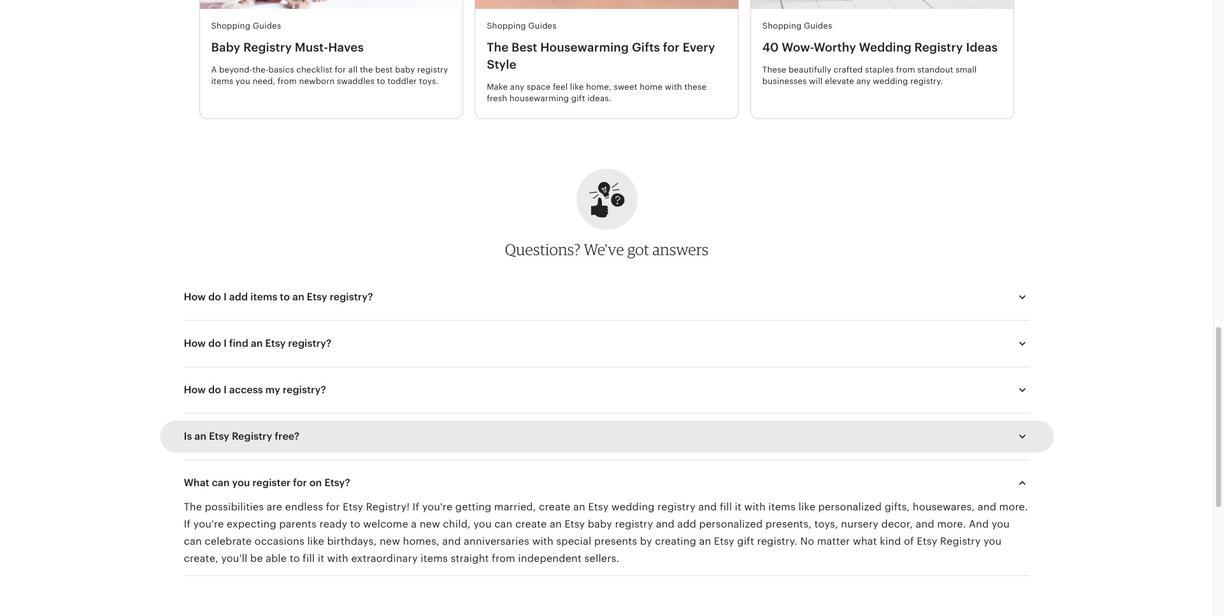 Task type: vqa. For each thing, say whether or not it's contained in the screenshot.
etsy canada on the bottom left of the page
no



Task type: locate. For each thing, give the bounding box(es) containing it.
3 i from the top
[[224, 384, 227, 396]]

i
[[224, 291, 227, 303], [224, 338, 227, 350], [224, 384, 227, 396]]

for left all
[[335, 65, 346, 74]]

like up presents,
[[799, 501, 816, 513]]

for inside 'the best housewarming gifts for every style'
[[663, 41, 680, 54]]

anniversaries
[[464, 536, 529, 548]]

an inside how do i find an etsy registry? dropdown button
[[251, 338, 263, 350]]

toys.
[[419, 77, 439, 86]]

the
[[487, 41, 509, 54], [184, 501, 202, 513]]

we've
[[584, 240, 624, 259]]

1 do from the top
[[208, 291, 221, 303]]

1 horizontal spatial any
[[857, 77, 871, 86]]

you inside dropdown button
[[232, 477, 250, 489]]

1 horizontal spatial guides
[[528, 21, 557, 31]]

0 horizontal spatial shopping
[[211, 21, 250, 31]]

add up creating
[[677, 519, 696, 531]]

any right make
[[510, 82, 524, 91]]

1 how from the top
[[184, 291, 206, 303]]

for up ready
[[326, 501, 340, 513]]

guides for wow-
[[804, 21, 832, 31]]

registry. down presents,
[[757, 536, 798, 548]]

new down the welcome
[[380, 536, 400, 548]]

0 vertical spatial it
[[735, 501, 742, 513]]

can up anniversaries
[[494, 519, 513, 531]]

the down what
[[184, 501, 202, 513]]

can right what
[[212, 477, 230, 489]]

shopping for 40
[[763, 21, 802, 31]]

a beyond-the-basics checklist for all the best baby registry items you need, from newborn swaddles to toddler toys.
[[211, 65, 448, 86]]

gifts
[[632, 41, 660, 54]]

baby up presents
[[588, 519, 612, 531]]

1 vertical spatial more.
[[937, 519, 966, 531]]

registry up standout
[[915, 41, 963, 54]]

questions?
[[505, 240, 581, 259]]

1 vertical spatial registry.
[[757, 536, 798, 548]]

personalized up nursery
[[818, 501, 882, 513]]

kind
[[880, 536, 901, 548]]

1 vertical spatial you're
[[193, 519, 224, 531]]

registry up creating
[[658, 501, 696, 513]]

0 vertical spatial i
[[224, 291, 227, 303]]

if up a on the left of the page
[[413, 501, 419, 513]]

1 vertical spatial baby
[[588, 519, 612, 531]]

2 shopping guides from the left
[[487, 21, 557, 31]]

if
[[413, 501, 419, 513], [184, 519, 191, 531]]

you down the and
[[984, 536, 1002, 548]]

3 shopping guides from the left
[[763, 21, 832, 31]]

and
[[698, 501, 717, 513], [978, 501, 997, 513], [656, 519, 675, 531], [916, 519, 935, 531], [442, 536, 461, 548]]

shopping up "40"
[[763, 21, 802, 31]]

how for how do i access my registry?
[[184, 384, 206, 396]]

wedding down "what can you register for on etsy?" dropdown button
[[612, 501, 655, 513]]

feel
[[553, 82, 568, 91]]

special
[[556, 536, 592, 548]]

registry left free? at bottom
[[232, 431, 272, 443]]

1 horizontal spatial from
[[492, 553, 515, 565]]

to up how do i find an etsy registry?
[[280, 291, 290, 303]]

1 horizontal spatial the
[[487, 41, 509, 54]]

1 horizontal spatial shopping guides
[[487, 21, 557, 31]]

wedding down staples
[[873, 77, 908, 86]]

registry!
[[366, 501, 410, 513]]

gift inside the possibilities are endless for etsy registry! if you're getting married, create an etsy wedding registry and fill it with items like personalized gifts, housewares, and more. if you're expecting parents ready to welcome a new child, you can create an etsy baby registry and add personalized presents, toys, nursery decor, and more. and you can celebrate occasions like birthdays, new homes, and anniversaries with special presents by creating an etsy gift registry. no matter what kind of etsy registry you create, you'll be able to fill it with extraordinary items straight from independent sellers.
[[737, 536, 754, 548]]

0 vertical spatial the
[[487, 41, 509, 54]]

etsy
[[307, 291, 327, 303], [265, 338, 286, 350], [209, 431, 229, 443], [343, 501, 363, 513], [588, 501, 609, 513], [565, 519, 585, 531], [714, 536, 735, 548], [917, 536, 938, 548]]

ideas.
[[588, 93, 611, 103]]

how do i add items to an etsy registry? button
[[172, 282, 1041, 313]]

baby up 'toddler'
[[395, 65, 415, 74]]

shopping guides
[[211, 21, 281, 31], [487, 21, 557, 31], [763, 21, 832, 31]]

1 vertical spatial add
[[677, 519, 696, 531]]

home
[[640, 82, 663, 91]]

registry inside dropdown button
[[232, 431, 272, 443]]

2 vertical spatial i
[[224, 384, 227, 396]]

shopping guides up wow- at the right of page
[[763, 21, 832, 31]]

1 vertical spatial wedding
[[612, 501, 655, 513]]

1 horizontal spatial registry.
[[910, 77, 943, 86]]

from inside these beautifully crafted staples from standout small businesses will elevate any wedding registry.
[[896, 65, 915, 74]]

to
[[377, 77, 385, 86], [280, 291, 290, 303], [350, 519, 360, 531], [290, 553, 300, 565]]

space
[[527, 82, 551, 91]]

1 vertical spatial new
[[380, 536, 400, 548]]

registry?
[[330, 291, 373, 303], [288, 338, 331, 350], [283, 384, 326, 396]]

to down best
[[377, 77, 385, 86]]

2 vertical spatial like
[[307, 536, 324, 548]]

2 horizontal spatial shopping guides
[[763, 21, 832, 31]]

like
[[570, 82, 584, 91], [799, 501, 816, 513], [307, 536, 324, 548]]

if up create,
[[184, 519, 191, 531]]

1 vertical spatial from
[[278, 77, 297, 86]]

1 horizontal spatial you're
[[422, 501, 453, 513]]

for right gifts
[[663, 41, 680, 54]]

how do i add items to an etsy registry?
[[184, 291, 373, 303]]

2 vertical spatial can
[[184, 536, 202, 548]]

1 i from the top
[[224, 291, 227, 303]]

0 horizontal spatial personalized
[[699, 519, 763, 531]]

best
[[512, 41, 537, 54]]

0 vertical spatial baby
[[395, 65, 415, 74]]

gift left ideas. at top
[[571, 93, 585, 103]]

i left access
[[224, 384, 227, 396]]

any inside make any space feel like home, sweet home with these fresh housewarming gift ideas.
[[510, 82, 524, 91]]

2 vertical spatial do
[[208, 384, 221, 396]]

2 horizontal spatial guides
[[804, 21, 832, 31]]

creating
[[655, 536, 696, 548]]

0 vertical spatial more.
[[999, 501, 1028, 513]]

0 horizontal spatial registry
[[417, 65, 448, 74]]

shopping up baby
[[211, 21, 250, 31]]

registry.
[[910, 77, 943, 86], [757, 536, 798, 548]]

0 vertical spatial like
[[570, 82, 584, 91]]

for
[[663, 41, 680, 54], [335, 65, 346, 74], [293, 477, 307, 489], [326, 501, 340, 513]]

0 horizontal spatial the
[[184, 501, 202, 513]]

how for how do i find an etsy registry?
[[184, 338, 206, 350]]

registry inside a beyond-the-basics checklist for all the best baby registry items you need, from newborn swaddles to toddler toys.
[[417, 65, 448, 74]]

2 horizontal spatial like
[[799, 501, 816, 513]]

1 vertical spatial how
[[184, 338, 206, 350]]

like right feel
[[570, 82, 584, 91]]

1 horizontal spatial can
[[212, 477, 230, 489]]

0 horizontal spatial add
[[229, 291, 248, 303]]

registry up by
[[615, 519, 653, 531]]

shopping for baby
[[211, 21, 250, 31]]

shopping up best
[[487, 21, 526, 31]]

0 vertical spatial add
[[229, 291, 248, 303]]

3 how from the top
[[184, 384, 206, 396]]

baby
[[395, 65, 415, 74], [588, 519, 612, 531]]

registry up the toys.
[[417, 65, 448, 74]]

shopping
[[211, 21, 250, 31], [487, 21, 526, 31], [763, 21, 802, 31]]

create
[[539, 501, 571, 513], [515, 519, 547, 531]]

1 horizontal spatial personalized
[[818, 501, 882, 513]]

1 horizontal spatial gift
[[737, 536, 754, 548]]

0 horizontal spatial baby
[[395, 65, 415, 74]]

1 vertical spatial fill
[[303, 553, 315, 565]]

i for access
[[224, 384, 227, 396]]

ready
[[320, 519, 347, 531]]

0 vertical spatial fill
[[720, 501, 732, 513]]

must-
[[295, 41, 328, 54]]

registry. down standout
[[910, 77, 943, 86]]

0 horizontal spatial wedding
[[612, 501, 655, 513]]

0 vertical spatial new
[[420, 519, 440, 531]]

0 vertical spatial registry.
[[910, 77, 943, 86]]

any down crafted
[[857, 77, 871, 86]]

0 horizontal spatial fill
[[303, 553, 315, 565]]

with left these
[[665, 82, 682, 91]]

guides up "worthy"
[[804, 21, 832, 31]]

0 vertical spatial personalized
[[818, 501, 882, 513]]

do left access
[[208, 384, 221, 396]]

2 i from the top
[[224, 338, 227, 350]]

items down homes,
[[421, 553, 448, 565]]

can up create,
[[184, 536, 202, 548]]

access
[[229, 384, 263, 396]]

1 horizontal spatial baby
[[588, 519, 612, 531]]

register
[[253, 477, 291, 489]]

2 how from the top
[[184, 338, 206, 350]]

0 horizontal spatial shopping guides
[[211, 21, 281, 31]]

1 vertical spatial create
[[515, 519, 547, 531]]

birthdays,
[[327, 536, 377, 548]]

registry
[[243, 41, 292, 54], [915, 41, 963, 54], [232, 431, 272, 443], [940, 536, 981, 548]]

checklist
[[296, 65, 333, 74]]

from down basics
[[278, 77, 297, 86]]

3 shopping from the left
[[763, 21, 802, 31]]

you're up child,
[[422, 501, 453, 513]]

add inside the possibilities are endless for etsy registry! if you're getting married, create an etsy wedding registry and fill it with items like personalized gifts, housewares, and more. if you're expecting parents ready to welcome a new child, you can create an etsy baby registry and add personalized presents, toys, nursery decor, and more. and you can celebrate occasions like birthdays, new homes, and anniversaries with special presents by creating an etsy gift registry. no matter what kind of etsy registry you create, you'll be able to fill it with extraordinary items straight from independent sellers.
[[677, 519, 696, 531]]

0 vertical spatial gift
[[571, 93, 585, 103]]

2 vertical spatial registry
[[615, 519, 653, 531]]

1 horizontal spatial add
[[677, 519, 696, 531]]

1 vertical spatial i
[[224, 338, 227, 350]]

to inside a beyond-the-basics checklist for all the best baby registry items you need, from newborn swaddles to toddler toys.
[[377, 77, 385, 86]]

for inside the possibilities are endless for etsy registry! if you're getting married, create an etsy wedding registry and fill it with items like personalized gifts, housewares, and more. if you're expecting parents ready to welcome a new child, you can create an etsy baby registry and add personalized presents, toys, nursery decor, and more. and you can celebrate occasions like birthdays, new homes, and anniversaries with special presents by creating an etsy gift registry. no matter what kind of etsy registry you create, you'll be able to fill it with extraordinary items straight from independent sellers.
[[326, 501, 340, 513]]

items down "a"
[[211, 77, 233, 86]]

need,
[[253, 77, 275, 86]]

0 vertical spatial can
[[212, 477, 230, 489]]

0 horizontal spatial more.
[[937, 519, 966, 531]]

registry down the and
[[940, 536, 981, 548]]

personalized left presents,
[[699, 519, 763, 531]]

gift left no
[[737, 536, 754, 548]]

add up find
[[229, 291, 248, 303]]

3 do from the top
[[208, 384, 221, 396]]

shopping guides up best
[[487, 21, 557, 31]]

0 horizontal spatial any
[[510, 82, 524, 91]]

i up how do i find an etsy registry?
[[224, 291, 227, 303]]

i left find
[[224, 338, 227, 350]]

2 horizontal spatial shopping
[[763, 21, 802, 31]]

registry
[[417, 65, 448, 74], [658, 501, 696, 513], [615, 519, 653, 531]]

1 vertical spatial gift
[[737, 536, 754, 548]]

2 shopping from the left
[[487, 21, 526, 31]]

my
[[265, 384, 280, 396]]

gift
[[571, 93, 585, 103], [737, 536, 754, 548]]

1 horizontal spatial registry
[[615, 519, 653, 531]]

wedding inside the possibilities are endless for etsy registry! if you're getting married, create an etsy wedding registry and fill it with items like personalized gifts, housewares, and more. if you're expecting parents ready to welcome a new child, you can create an etsy baby registry and add personalized presents, toys, nursery decor, and more. and you can celebrate occasions like birthdays, new homes, and anniversaries with special presents by creating an etsy gift registry. no matter what kind of etsy registry you create, you'll be able to fill it with extraordinary items straight from independent sellers.
[[612, 501, 655, 513]]

40 wow-worthy wedding registry ideas
[[763, 41, 998, 54]]

new right a on the left of the page
[[420, 519, 440, 531]]

to inside dropdown button
[[280, 291, 290, 303]]

you down beyond-
[[236, 77, 250, 86]]

for inside a beyond-the-basics checklist for all the best baby registry items you need, from newborn swaddles to toddler toys.
[[335, 65, 346, 74]]

for for etsy
[[326, 501, 340, 513]]

1 shopping guides from the left
[[211, 21, 281, 31]]

with down birthdays, at the bottom of page
[[327, 553, 349, 565]]

to right the "able"
[[290, 553, 300, 565]]

guides
[[253, 21, 281, 31], [528, 21, 557, 31], [804, 21, 832, 31]]

items up presents,
[[769, 501, 796, 513]]

like down ready
[[307, 536, 324, 548]]

3 guides from the left
[[804, 21, 832, 31]]

0 horizontal spatial if
[[184, 519, 191, 531]]

for left on
[[293, 477, 307, 489]]

gift inside make any space feel like home, sweet home with these fresh housewarming gift ideas.
[[571, 93, 585, 103]]

2 horizontal spatial can
[[494, 519, 513, 531]]

2 vertical spatial from
[[492, 553, 515, 565]]

a
[[211, 65, 217, 74]]

0 vertical spatial how
[[184, 291, 206, 303]]

1 horizontal spatial wedding
[[873, 77, 908, 86]]

for inside "what can you register for on etsy?" dropdown button
[[293, 477, 307, 489]]

you
[[236, 77, 250, 86], [232, 477, 250, 489], [474, 519, 492, 531], [992, 519, 1010, 531], [984, 536, 1002, 548]]

home,
[[586, 82, 612, 91]]

is an etsy registry free? button
[[172, 422, 1041, 452]]

1 horizontal spatial if
[[413, 501, 419, 513]]

matter
[[817, 536, 850, 548]]

items inside a beyond-the-basics checklist for all the best baby registry items you need, from newborn swaddles to toddler toys.
[[211, 77, 233, 86]]

etsy?
[[324, 477, 350, 489]]

do left find
[[208, 338, 221, 350]]

you're up the celebrate
[[193, 519, 224, 531]]

shopping guides up baby
[[211, 21, 281, 31]]

the up style
[[487, 41, 509, 54]]

0 horizontal spatial registry.
[[757, 536, 798, 548]]

endless
[[285, 501, 323, 513]]

0 horizontal spatial gift
[[571, 93, 585, 103]]

1 vertical spatial like
[[799, 501, 816, 513]]

1 vertical spatial the
[[184, 501, 202, 513]]

0 vertical spatial wedding
[[873, 77, 908, 86]]

0 horizontal spatial from
[[278, 77, 297, 86]]

the inside the possibilities are endless for etsy registry! if you're getting married, create an etsy wedding registry and fill it with items like personalized gifts, housewares, and more. if you're expecting parents ready to welcome a new child, you can create an etsy baby registry and add personalized presents, toys, nursery decor, and more. and you can celebrate occasions like birthdays, new homes, and anniversaries with special presents by creating an etsy gift registry. no matter what kind of etsy registry you create, you'll be able to fill it with extraordinary items straight from independent sellers.
[[184, 501, 202, 513]]

from right staples
[[896, 65, 915, 74]]

items
[[211, 77, 233, 86], [250, 291, 277, 303], [769, 501, 796, 513], [421, 553, 448, 565]]

1 horizontal spatial like
[[570, 82, 584, 91]]

1 shopping from the left
[[211, 21, 250, 31]]

new
[[420, 519, 440, 531], [380, 536, 400, 548]]

businesses
[[763, 77, 807, 86]]

1 guides from the left
[[253, 21, 281, 31]]

how do i find an etsy registry?
[[184, 338, 331, 350]]

any
[[857, 77, 871, 86], [510, 82, 524, 91]]

straight
[[451, 553, 489, 565]]

0 vertical spatial do
[[208, 291, 221, 303]]

1 vertical spatial registry
[[658, 501, 696, 513]]

you up possibilities
[[232, 477, 250, 489]]

1 horizontal spatial new
[[420, 519, 440, 531]]

with up presents,
[[744, 501, 766, 513]]

0 vertical spatial registry
[[417, 65, 448, 74]]

what can you register for on etsy?
[[184, 477, 350, 489]]

guides up baby registry must-haves
[[253, 21, 281, 31]]

wedding inside these beautifully crafted staples from standout small businesses will elevate any wedding registry.
[[873, 77, 908, 86]]

0 vertical spatial from
[[896, 65, 915, 74]]

2 vertical spatial how
[[184, 384, 206, 396]]

a
[[411, 519, 417, 531]]

1 horizontal spatial shopping
[[487, 21, 526, 31]]

create right married, at the left of page
[[539, 501, 571, 513]]

parents
[[279, 519, 317, 531]]

the-
[[253, 65, 269, 74]]

for for on
[[293, 477, 307, 489]]

items up how do i find an etsy registry?
[[250, 291, 277, 303]]

shopping guides for best
[[487, 21, 557, 31]]

do up how do i find an etsy registry?
[[208, 291, 221, 303]]

1 vertical spatial do
[[208, 338, 221, 350]]

guides up best
[[528, 21, 557, 31]]

2 guides from the left
[[528, 21, 557, 31]]

the inside 'the best housewarming gifts for every style'
[[487, 41, 509, 54]]

these
[[685, 82, 707, 91]]

is an etsy registry free?
[[184, 431, 300, 443]]

2 horizontal spatial from
[[896, 65, 915, 74]]

2 do from the top
[[208, 338, 221, 350]]

occasions
[[255, 536, 305, 548]]

create down married, at the left of page
[[515, 519, 547, 531]]

from down anniversaries
[[492, 553, 515, 565]]

an
[[292, 291, 304, 303], [251, 338, 263, 350], [195, 431, 206, 443], [573, 501, 585, 513], [550, 519, 562, 531], [699, 536, 711, 548]]

are
[[267, 501, 282, 513]]

1 vertical spatial it
[[318, 553, 324, 565]]

0 horizontal spatial guides
[[253, 21, 281, 31]]



Task type: describe. For each thing, give the bounding box(es) containing it.
haves
[[328, 41, 364, 54]]

registry up the-
[[243, 41, 292, 54]]

make
[[487, 82, 508, 91]]

registry. inside these beautifully crafted staples from standout small businesses will elevate any wedding registry.
[[910, 77, 943, 86]]

from inside the possibilities are endless for etsy registry! if you're getting married, create an etsy wedding registry and fill it with items like personalized gifts, housewares, and more. if you're expecting parents ready to welcome a new child, you can create an etsy baby registry and add personalized presents, toys, nursery decor, and more. and you can celebrate occasions like birthdays, new homes, and anniversaries with special presents by creating an etsy gift registry. no matter what kind of etsy registry you create, you'll be able to fill it with extraordinary items straight from independent sellers.
[[492, 553, 515, 565]]

sellers.
[[585, 553, 620, 565]]

what
[[184, 477, 209, 489]]

like inside make any space feel like home, sweet home with these fresh housewarming gift ideas.
[[570, 82, 584, 91]]

the for the possibilities are endless for etsy registry! if you're getting married, create an etsy wedding registry and fill it with items like personalized gifts, housewares, and more. if you're expecting parents ready to welcome a new child, you can create an etsy baby registry and add personalized presents, toys, nursery decor, and more. and you can celebrate occasions like birthdays, new homes, and anniversaries with special presents by creating an etsy gift registry. no matter what kind of etsy registry you create, you'll be able to fill it with extraordinary items straight from independent sellers.
[[184, 501, 202, 513]]

0 horizontal spatial you're
[[193, 519, 224, 531]]

make any space feel like home, sweet home with these fresh housewarming gift ideas.
[[487, 82, 707, 103]]

possibilities
[[205, 501, 264, 513]]

married,
[[494, 501, 536, 513]]

registry. inside the possibilities are endless for etsy registry! if you're getting married, create an etsy wedding registry and fill it with items like personalized gifts, housewares, and more. if you're expecting parents ready to welcome a new child, you can create an etsy baby registry and add personalized presents, toys, nursery decor, and more. and you can celebrate occasions like birthdays, new homes, and anniversaries with special presents by creating an etsy gift registry. no matter what kind of etsy registry you create, you'll be able to fill it with extraordinary items straight from independent sellers.
[[757, 536, 798, 548]]

of
[[904, 536, 914, 548]]

0 horizontal spatial like
[[307, 536, 324, 548]]

style
[[487, 58, 517, 71]]

items inside dropdown button
[[250, 291, 277, 303]]

an inside is an etsy registry free? dropdown button
[[195, 431, 206, 443]]

1 horizontal spatial it
[[735, 501, 742, 513]]

an inside the 'how do i add items to an etsy registry?' dropdown button
[[292, 291, 304, 303]]

2 horizontal spatial registry
[[658, 501, 696, 513]]

shopping guides for wow-
[[763, 21, 832, 31]]

i for add
[[224, 291, 227, 303]]

child,
[[443, 519, 471, 531]]

wedding
[[859, 41, 912, 54]]

1 horizontal spatial more.
[[999, 501, 1028, 513]]

best
[[375, 65, 393, 74]]

with up the independent
[[532, 536, 554, 548]]

no
[[800, 536, 814, 548]]

housewarming
[[540, 41, 629, 54]]

1 horizontal spatial fill
[[720, 501, 732, 513]]

decor,
[[882, 519, 913, 531]]

getting
[[455, 501, 492, 513]]

the best housewarming gifts for every style
[[487, 41, 715, 71]]

these beautifully crafted staples from standout small businesses will elevate any wedding registry.
[[763, 65, 977, 86]]

0 vertical spatial you're
[[422, 501, 453, 513]]

from inside a beyond-the-basics checklist for all the best baby registry items you need, from newborn swaddles to toddler toys.
[[278, 77, 297, 86]]

to up birthdays, at the bottom of page
[[350, 519, 360, 531]]

the possibilities are endless for etsy registry! if you're getting married, create an etsy wedding registry and fill it with items like personalized gifts, housewares, and more. if you're expecting parents ready to welcome a new child, you can create an etsy baby registry and add personalized presents, toys, nursery decor, and more. and you can celebrate occasions like birthdays, new homes, and anniversaries with special presents by creating an etsy gift registry. no matter what kind of etsy registry you create, you'll be able to fill it with extraordinary items straight from independent sellers.
[[184, 501, 1028, 565]]

newborn
[[299, 77, 335, 86]]

swaddles
[[337, 77, 375, 86]]

1 vertical spatial personalized
[[699, 519, 763, 531]]

homes,
[[403, 536, 440, 548]]

worthy
[[814, 41, 856, 54]]

create,
[[184, 553, 218, 565]]

housewarming
[[510, 93, 569, 103]]

wow-
[[782, 41, 814, 54]]

with inside make any space feel like home, sweet home with these fresh housewarming gift ideas.
[[665, 82, 682, 91]]

staples
[[865, 65, 894, 74]]

elevate
[[825, 77, 854, 86]]

1 vertical spatial registry?
[[288, 338, 331, 350]]

1 vertical spatial can
[[494, 519, 513, 531]]

gifts,
[[885, 501, 910, 513]]

40
[[763, 41, 779, 54]]

standout
[[918, 65, 954, 74]]

welcome
[[363, 519, 408, 531]]

by
[[640, 536, 652, 548]]

basics
[[269, 65, 294, 74]]

every
[[683, 41, 715, 54]]

independent
[[518, 553, 582, 565]]

1 vertical spatial if
[[184, 519, 191, 531]]

registry inside the possibilities are endless for etsy registry! if you're getting married, create an etsy wedding registry and fill it with items like personalized gifts, housewares, and more. if you're expecting parents ready to welcome a new child, you can create an etsy baby registry and add personalized presents, toys, nursery decor, and more. and you can celebrate occasions like birthdays, new homes, and anniversaries with special presents by creating an etsy gift registry. no matter what kind of etsy registry you create, you'll be able to fill it with extraordinary items straight from independent sellers.
[[940, 536, 981, 548]]

how do i find an etsy registry? button
[[172, 329, 1041, 359]]

all
[[348, 65, 358, 74]]

how for how do i add items to an etsy registry?
[[184, 291, 206, 303]]

questions? we've got answers
[[505, 240, 709, 259]]

0 horizontal spatial it
[[318, 553, 324, 565]]

for for every
[[663, 41, 680, 54]]

i for find
[[224, 338, 227, 350]]

add inside dropdown button
[[229, 291, 248, 303]]

0 horizontal spatial new
[[380, 536, 400, 548]]

baby registry must-haves
[[211, 41, 364, 54]]

and
[[969, 519, 989, 531]]

guides for registry
[[253, 21, 281, 31]]

the
[[360, 65, 373, 74]]

free?
[[275, 431, 300, 443]]

housewares,
[[913, 501, 975, 513]]

answers
[[653, 240, 709, 259]]

sweet
[[614, 82, 638, 91]]

shopping for the
[[487, 21, 526, 31]]

guides for best
[[528, 21, 557, 31]]

on
[[309, 477, 322, 489]]

shopping guides for registry
[[211, 21, 281, 31]]

extraordinary
[[351, 553, 418, 565]]

presents,
[[766, 519, 812, 531]]

what can you register for on etsy? button
[[172, 468, 1041, 499]]

baby inside the possibilities are endless for etsy registry! if you're getting married, create an etsy wedding registry and fill it with items like personalized gifts, housewares, and more. if you're expecting parents ready to welcome a new child, you can create an etsy baby registry and add personalized presents, toys, nursery decor, and more. and you can celebrate occasions like birthdays, new homes, and anniversaries with special presents by creating an etsy gift registry. no matter what kind of etsy registry you create, you'll be able to fill it with extraordinary items straight from independent sellers.
[[588, 519, 612, 531]]

what
[[853, 536, 877, 548]]

you down getting
[[474, 519, 492, 531]]

can inside "what can you register for on etsy?" dropdown button
[[212, 477, 230, 489]]

be
[[250, 553, 263, 565]]

the for the best housewarming gifts for every style
[[487, 41, 509, 54]]

baby inside a beyond-the-basics checklist for all the best baby registry items you need, from newborn swaddles to toddler toys.
[[395, 65, 415, 74]]

find
[[229, 338, 248, 350]]

you right the and
[[992, 519, 1010, 531]]

small
[[956, 65, 977, 74]]

baby
[[211, 41, 240, 54]]

do for add
[[208, 291, 221, 303]]

0 vertical spatial registry?
[[330, 291, 373, 303]]

ideas
[[966, 41, 998, 54]]

you inside a beyond-the-basics checklist for all the best baby registry items you need, from newborn swaddles to toddler toys.
[[236, 77, 250, 86]]

how do i access my registry? button
[[172, 375, 1041, 406]]

crafted
[[834, 65, 863, 74]]

toddler
[[387, 77, 417, 86]]

nursery
[[841, 519, 879, 531]]

2 vertical spatial registry?
[[283, 384, 326, 396]]

any inside these beautifully crafted staples from standout small businesses will elevate any wedding registry.
[[857, 77, 871, 86]]

do for access
[[208, 384, 221, 396]]

able
[[266, 553, 287, 565]]

presents
[[594, 536, 637, 548]]

these
[[763, 65, 786, 74]]

beyond-
[[219, 65, 253, 74]]

beautifully
[[789, 65, 831, 74]]

0 vertical spatial create
[[539, 501, 571, 513]]

do for find
[[208, 338, 221, 350]]

got
[[628, 240, 649, 259]]

toys,
[[815, 519, 838, 531]]

0 vertical spatial if
[[413, 501, 419, 513]]



